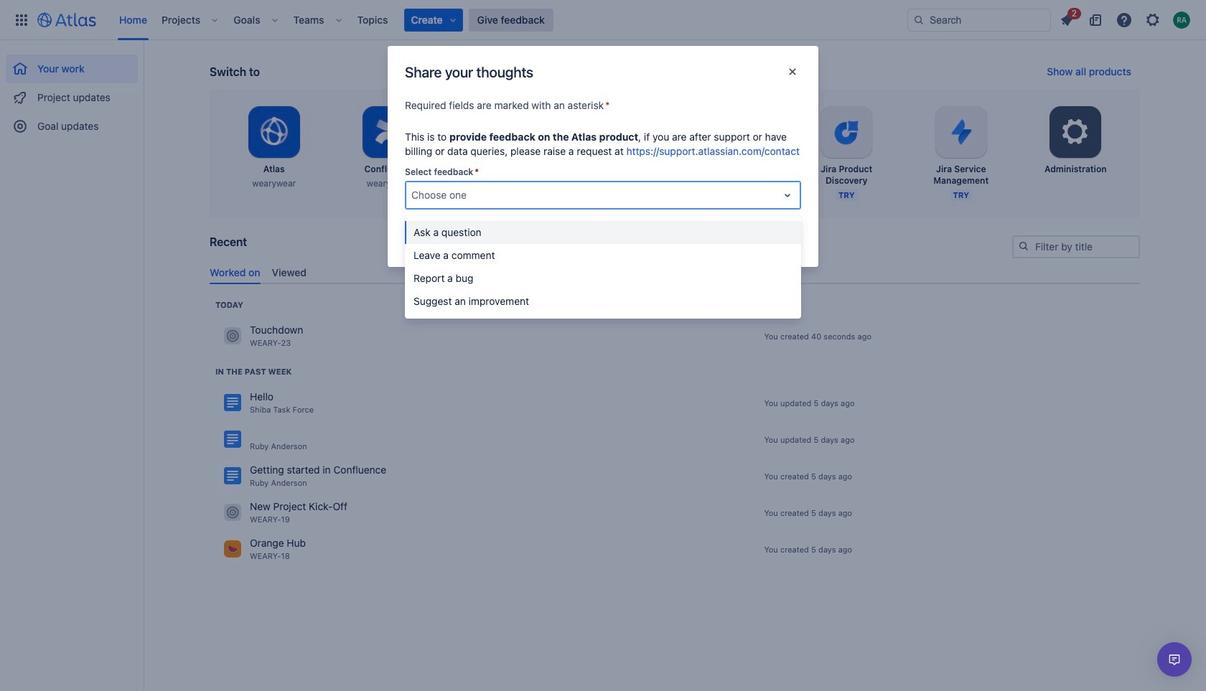 Task type: locate. For each thing, give the bounding box(es) containing it.
None text field
[[412, 188, 414, 203]]

heading up townsquare icon
[[216, 299, 243, 311]]

heading
[[216, 299, 243, 311], [216, 366, 292, 378]]

search image
[[914, 14, 925, 26]]

1 vertical spatial heading
[[216, 366, 292, 378]]

1 heading from the top
[[216, 299, 243, 311]]

settings image
[[1059, 115, 1094, 149]]

confluence image
[[224, 395, 241, 412], [224, 431, 241, 449], [224, 468, 241, 485]]

banner
[[0, 0, 1207, 40]]

1 vertical spatial townsquare image
[[224, 541, 241, 558]]

0 vertical spatial heading
[[216, 299, 243, 311]]

heading down townsquare icon
[[216, 366, 292, 378]]

townsquare image
[[224, 505, 241, 522], [224, 541, 241, 558]]

open intercom messenger image
[[1167, 652, 1184, 669]]

1 vertical spatial confluence image
[[224, 431, 241, 449]]

search image
[[1019, 241, 1030, 252]]

0 vertical spatial townsquare image
[[224, 505, 241, 522]]

0 vertical spatial confluence image
[[224, 395, 241, 412]]

None search field
[[908, 8, 1052, 31]]

group
[[6, 40, 138, 145]]

close modal image
[[785, 63, 802, 80]]

tab list
[[204, 261, 1147, 284]]

2 vertical spatial confluence image
[[224, 468, 241, 485]]



Task type: vqa. For each thing, say whether or not it's contained in the screenshot.
2nd townsquare icon
yes



Task type: describe. For each thing, give the bounding box(es) containing it.
top element
[[9, 0, 908, 40]]

2 townsquare image from the top
[[224, 541, 241, 558]]

1 townsquare image from the top
[[224, 505, 241, 522]]

Filter by title field
[[1014, 237, 1139, 257]]

2 heading from the top
[[216, 366, 292, 378]]

Search field
[[908, 8, 1052, 31]]

open image
[[780, 187, 797, 204]]

help image
[[1116, 11, 1134, 28]]

2 confluence image from the top
[[224, 431, 241, 449]]

townsquare image
[[224, 328, 241, 345]]

1 confluence image from the top
[[224, 395, 241, 412]]

3 confluence image from the top
[[224, 468, 241, 485]]



